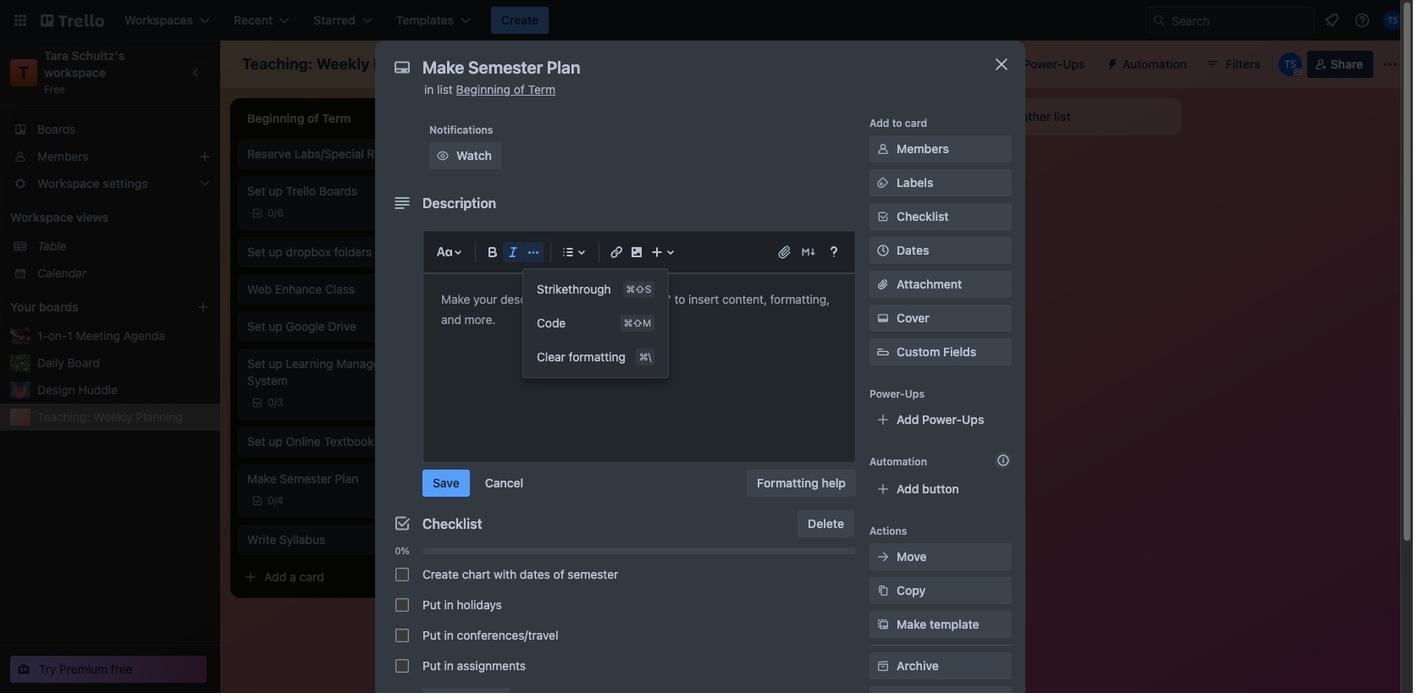 Task type: vqa. For each thing, say whether or not it's contained in the screenshot.
the left Team Meeting
no



Task type: locate. For each thing, give the bounding box(es) containing it.
list inside button
[[1055, 109, 1071, 124]]

1 horizontal spatial add a card button
[[478, 446, 668, 473]]

0 vertical spatial add a card
[[505, 452, 565, 466]]

search image
[[1153, 14, 1167, 27]]

0 vertical spatial checklist
[[897, 209, 949, 224]]

0 horizontal spatial power-
[[870, 388, 905, 401]]

1 vertical spatial final
[[773, 275, 799, 290]]

weekly inside board name text field
[[317, 55, 370, 73]]

0 horizontal spatial card
[[300, 570, 325, 585]]

0 horizontal spatial class
[[325, 282, 355, 297]]

lists image
[[558, 242, 579, 263]]

1 horizontal spatial create from template… image
[[674, 452, 688, 466]]

sm image inside move link
[[875, 549, 892, 566]]

1 vertical spatial create
[[423, 568, 459, 582]]

1 vertical spatial create from template… image
[[674, 452, 688, 466]]

0 vertical spatial create from template… image
[[915, 313, 929, 327]]

sm image inside make template link
[[875, 617, 892, 634]]

sm image left watch
[[435, 147, 452, 164]]

filters button
[[1201, 51, 1266, 78]]

members link up views
[[0, 143, 220, 170]]

copy
[[897, 584, 926, 598]]

sm image
[[875, 141, 892, 158], [875, 175, 892, 191], [875, 208, 892, 225], [875, 658, 892, 675]]

1 horizontal spatial list
[[1055, 109, 1071, 124]]

sm image
[[435, 147, 452, 164], [875, 310, 892, 327], [875, 549, 892, 566], [875, 583, 892, 600], [875, 617, 892, 634]]

set down reserve
[[247, 184, 266, 198]]

1 horizontal spatial create
[[502, 13, 539, 27]]

make final exam
[[729, 238, 820, 252]]

teaching: weekly planning inside board name text field
[[242, 55, 437, 73]]

sm image for members
[[875, 141, 892, 158]]

final for make
[[761, 238, 787, 252]]

6 down after class
[[518, 268, 524, 280]]

set for set up google drive
[[247, 319, 266, 334]]

1 horizontal spatial planning
[[373, 55, 437, 73]]

0 vertical spatial planning
[[373, 55, 437, 73]]

0 horizontal spatial workspace
[[10, 210, 73, 225]]

0 notifications image
[[1322, 10, 1343, 30]]

group containing strikethrough
[[524, 273, 669, 374]]

class right after
[[518, 245, 548, 259]]

0 vertical spatial final
[[761, 238, 787, 252]]

0 vertical spatial put
[[423, 598, 441, 613]]

add another list button
[[952, 98, 1183, 136]]

boards
[[37, 122, 76, 136], [319, 184, 358, 198]]

0 horizontal spatial of
[[514, 82, 525, 97]]

0 vertical spatial 6
[[277, 207, 284, 219]]

1 horizontal spatial teaching:
[[242, 55, 313, 73]]

power-ups right close dialog image
[[1024, 57, 1086, 71]]

2 vertical spatial card
[[300, 570, 325, 585]]

0 vertical spatial card
[[906, 117, 928, 130]]

members link up labels link
[[870, 136, 1012, 163]]

up for learning
[[269, 357, 283, 371]]

put right the put in conferences/travel checkbox
[[423, 629, 441, 643]]

0 horizontal spatial checklist
[[423, 517, 483, 532]]

assignments
[[457, 659, 526, 674]]

3 up from the top
[[269, 319, 283, 334]]

power- down custom
[[870, 388, 905, 401]]

sm image inside archive link
[[875, 658, 892, 675]]

set inside set up online textbook link
[[247, 435, 266, 449]]

3 set from the top
[[247, 319, 266, 334]]

1 down formatting on the left bottom of the page
[[588, 377, 593, 391]]

set inside 'set up learning management system'
[[247, 357, 266, 371]]

in for conferences/travel
[[444, 629, 454, 643]]

create inside create button
[[502, 13, 539, 27]]

1 vertical spatial planning
[[136, 410, 183, 424]]

0 vertical spatial a
[[530, 452, 537, 466]]

0 vertical spatial add a card button
[[478, 446, 668, 473]]

schultz's
[[72, 48, 125, 63]]

card right to
[[906, 117, 928, 130]]

calendar link
[[37, 265, 210, 282]]

2 horizontal spatial power-
[[1024, 57, 1063, 71]]

0 horizontal spatial members link
[[0, 143, 220, 170]]

create button
[[491, 7, 549, 34]]

1 horizontal spatial workspace
[[510, 57, 572, 71]]

tara schultz (taraschultz7) image right "filters"
[[1279, 53, 1303, 76]]

0 vertical spatial automation
[[1123, 57, 1188, 71]]

checklist group
[[389, 560, 857, 682]]

card for class
[[300, 570, 325, 585]]

sm image down the 'add to card' at right
[[875, 141, 892, 158]]

teaching: down the design
[[37, 410, 90, 424]]

boards link
[[0, 116, 220, 143]]

0 vertical spatial weekly
[[317, 55, 370, 73]]

in down put in holidays
[[444, 629, 454, 643]]

fields
[[944, 345, 977, 359]]

0 / 6 down italic ⌘i image
[[508, 268, 524, 280]]

1 vertical spatial exam
[[802, 275, 832, 290]]

card
[[906, 117, 928, 130], [540, 452, 565, 466], [300, 570, 325, 585]]

2 vertical spatial 6
[[518, 339, 524, 352]]

class inside web enhance class link
[[325, 282, 355, 297]]

create left chart
[[423, 568, 459, 582]]

1 horizontal spatial 1
[[588, 377, 593, 391]]

add a card button for assignment
[[478, 446, 668, 473]]

complete curriculum development chart link
[[729, 183, 925, 217]]

1 horizontal spatial power-
[[923, 413, 962, 427]]

put
[[423, 598, 441, 613], [423, 629, 441, 643], [423, 659, 441, 674]]

1 vertical spatial automation
[[870, 456, 928, 468]]

sm image inside watch button
[[435, 147, 452, 164]]

workspace up 'table'
[[10, 210, 73, 225]]

0 horizontal spatial add a card
[[264, 570, 325, 585]]

a for assignment
[[530, 452, 537, 466]]

power-ups down custom
[[870, 388, 925, 401]]

2 vertical spatial power-
[[923, 413, 962, 427]]

power- down the custom fields button
[[923, 413, 962, 427]]

0 horizontal spatial power-ups
[[870, 388, 925, 401]]

more formatting image
[[524, 242, 544, 263]]

set up system
[[247, 357, 266, 371]]

5 up from the top
[[269, 435, 283, 449]]

card down syllabus
[[300, 570, 325, 585]]

add a card button up the cancel
[[478, 446, 668, 473]]

term
[[528, 82, 556, 97]]

automation button
[[1099, 51, 1198, 78]]

Main content area, start typing to enter text. text field
[[441, 290, 838, 330]]

0 horizontal spatial tara schultz (taraschultz7) image
[[1279, 53, 1303, 76]]

0 horizontal spatial ups
[[905, 388, 925, 401]]

list
[[437, 82, 453, 97], [1055, 109, 1071, 124]]

image image
[[627, 242, 647, 263]]

1 put from the top
[[423, 598, 441, 613]]

set for set up dropbox folders
[[247, 245, 266, 259]]

4 set from the top
[[247, 357, 266, 371]]

1 for on-
[[67, 329, 73, 343]]

0 vertical spatial workspace
[[510, 57, 572, 71]]

0 left 3
[[268, 396, 274, 409]]

1 vertical spatial tara schultz (taraschultz7) image
[[1279, 53, 1303, 76]]

4 sm image from the top
[[875, 658, 892, 675]]

sm image down actions
[[875, 549, 892, 566]]

custom fields button
[[870, 344, 1012, 361]]

exam down view markdown icon at right top
[[802, 275, 832, 290]]

2 set from the top
[[247, 245, 266, 259]]

make up the 0 / 4
[[247, 472, 277, 486]]

1 up daily board
[[67, 329, 73, 343]]

1 horizontal spatial 0 / 6
[[508, 268, 524, 280]]

1 vertical spatial class
[[325, 282, 355, 297]]

0 horizontal spatial a
[[290, 570, 296, 585]]

sm image left cover
[[875, 310, 892, 327]]

0 vertical spatial exam
[[790, 238, 820, 252]]

add a card button for enhance
[[237, 564, 427, 591]]

0 left 4
[[268, 495, 274, 507]]

1 vertical spatial weekly
[[488, 316, 528, 330]]

Put in assignments checkbox
[[396, 660, 409, 674]]

editor toolbar toolbar
[[431, 239, 848, 378]]

labels link
[[870, 169, 1012, 197]]

cancel button
[[475, 470, 534, 497]]

ups up add another list button
[[1063, 57, 1086, 71]]

/ down italic ⌘i image
[[515, 268, 518, 280]]

exam for correct final exam
[[802, 275, 832, 290]]

teaching: weekly planning link
[[37, 409, 210, 426]]

add a card down write syllabus
[[264, 570, 325, 585]]

up for dropbox
[[269, 245, 283, 259]]

add button
[[897, 482, 960, 496]]

1 horizontal spatial boards
[[319, 184, 358, 198]]

ups
[[1063, 57, 1086, 71], [905, 388, 925, 401], [962, 413, 985, 427]]

weekly schedule / 6
[[488, 316, 582, 352]]

in left holidays
[[444, 598, 454, 613]]

put right 'put in holidays' option
[[423, 598, 441, 613]]

add to card
[[870, 117, 928, 130]]

card for 1
[[540, 452, 565, 466]]

list right another
[[1055, 109, 1071, 124]]

0 down set up trello boards
[[268, 207, 274, 219]]

2 vertical spatial ups
[[962, 413, 985, 427]]

1 vertical spatial boards
[[319, 184, 358, 198]]

0 vertical spatial 0 / 6
[[268, 207, 284, 219]]

open help dialog image
[[824, 242, 845, 263]]

a down write syllabus
[[290, 570, 296, 585]]

dates
[[897, 243, 930, 258]]

set up trello boards link
[[247, 183, 444, 200]]

sm image for checklist
[[875, 208, 892, 225]]

sm image inside checklist link
[[875, 208, 892, 225]]

0 vertical spatial ups
[[1063, 57, 1086, 71]]

automation inside button
[[1123, 57, 1188, 71]]

class inside after class 'link'
[[518, 245, 548, 259]]

0 vertical spatial tara schultz (taraschultz7) image
[[1383, 10, 1404, 30]]

visible
[[575, 57, 611, 71]]

0 horizontal spatial boards
[[37, 122, 76, 136]]

final down attach and insert link image
[[773, 275, 799, 290]]

exam for make final exam
[[790, 238, 820, 252]]

/ down set up trello boards
[[274, 207, 277, 219]]

make down chart
[[729, 238, 758, 252]]

2 sm image from the top
[[875, 175, 892, 191]]

cover
[[897, 311, 930, 325]]

of right dates in the left bottom of the page
[[554, 568, 565, 582]]

group
[[524, 273, 669, 374]]

power-ups button
[[990, 51, 1096, 78]]

⌘\
[[640, 352, 652, 363]]

1 horizontal spatial a
[[530, 452, 537, 466]]

sm image left archive
[[875, 658, 892, 675]]

3 sm image from the top
[[875, 208, 892, 225]]

set inside set up trello boards link
[[247, 184, 266, 198]]

5 set from the top
[[247, 435, 266, 449]]

add a card button down write syllabus link
[[237, 564, 427, 591]]

set up web
[[247, 245, 266, 259]]

automation up add button
[[870, 456, 928, 468]]

teaching:
[[242, 55, 313, 73], [37, 410, 90, 424]]

agenda
[[123, 329, 165, 343]]

Board name text field
[[234, 51, 445, 78]]

custom
[[897, 345, 941, 359]]

power- inside button
[[1024, 57, 1063, 71]]

2 up from the top
[[269, 245, 283, 259]]

final for correct
[[773, 275, 799, 290]]

1 vertical spatial add a card
[[264, 570, 325, 585]]

1 horizontal spatial automation
[[1123, 57, 1188, 71]]

/ inside weekly schedule / 6
[[515, 339, 518, 352]]

1 vertical spatial power-ups
[[870, 388, 925, 401]]

set down web
[[247, 319, 266, 334]]

2 horizontal spatial weekly
[[488, 316, 528, 330]]

workspace for workspace visible
[[510, 57, 572, 71]]

system
[[247, 374, 288, 388]]

1 set from the top
[[247, 184, 266, 198]]

star or unstar board image
[[455, 58, 469, 71]]

1 vertical spatial add a card button
[[237, 564, 427, 591]]

create inside checklist group
[[423, 568, 459, 582]]

put for put in assignments
[[423, 659, 441, 674]]

planning down design huddle link
[[136, 410, 183, 424]]

1 horizontal spatial card
[[540, 452, 565, 466]]

workspace up the term
[[510, 57, 572, 71]]

exam left "open help dialog" "image"
[[790, 238, 820, 252]]

dates
[[520, 568, 551, 582]]

workspace
[[44, 65, 106, 80]]

design
[[37, 383, 75, 397]]

of left the term
[[514, 82, 525, 97]]

workspace for workspace views
[[10, 210, 73, 225]]

0 vertical spatial boards
[[37, 122, 76, 136]]

teaching: right workspace navigation collapse icon
[[242, 55, 313, 73]]

set left online at the bottom left of the page
[[247, 435, 266, 449]]

0 vertical spatial power-ups
[[1024, 57, 1086, 71]]

1 horizontal spatial members link
[[870, 136, 1012, 163]]

0 / 6
[[268, 207, 284, 219], [508, 268, 524, 280]]

checklist down save button
[[423, 517, 483, 532]]

list left beginning
[[437, 82, 453, 97]]

members for the left members link
[[37, 149, 89, 164]]

1 vertical spatial put
[[423, 629, 441, 643]]

2 vertical spatial create from template… image
[[434, 571, 447, 585]]

up left google
[[269, 319, 283, 334]]

set up dropbox folders link
[[247, 244, 444, 261]]

up inside 'set up learning management system'
[[269, 357, 283, 371]]

tara schultz (taraschultz7) image right open information menu icon
[[1383, 10, 1404, 30]]

1 horizontal spatial add a card
[[505, 452, 565, 466]]

sm image inside copy link
[[875, 583, 892, 600]]

0 horizontal spatial members
[[37, 149, 89, 164]]

1 vertical spatial teaching:
[[37, 410, 90, 424]]

write syllabus
[[247, 533, 325, 547]]

set for set up trello boards
[[247, 184, 266, 198]]

sm image left copy at the bottom right of the page
[[875, 583, 892, 600]]

Create chart with dates of semester checkbox
[[396, 568, 409, 582]]

class down set up dropbox folders link
[[325, 282, 355, 297]]

1 vertical spatial 0 / 6
[[508, 268, 524, 280]]

group inside editor toolbar toolbar
[[524, 273, 669, 374]]

with
[[494, 568, 517, 582]]

tara
[[44, 48, 69, 63]]

workspace
[[510, 57, 572, 71], [10, 210, 73, 225]]

ups down fields
[[962, 413, 985, 427]]

up left dropbox
[[269, 245, 283, 259]]

add a card for enhance
[[264, 570, 325, 585]]

2 horizontal spatial card
[[906, 117, 928, 130]]

1 horizontal spatial class
[[518, 245, 548, 259]]

up left trello
[[269, 184, 283, 198]]

add up the cancel
[[505, 452, 527, 466]]

labs/special
[[295, 147, 364, 161]]

sm image left labels
[[875, 175, 892, 191]]

make down copy at the bottom right of the page
[[897, 618, 927, 632]]

in list beginning of term
[[424, 82, 556, 97]]

teaching: inside board name text field
[[242, 55, 313, 73]]

up left online at the bottom left of the page
[[269, 435, 283, 449]]

power-
[[1024, 57, 1063, 71], [870, 388, 905, 401], [923, 413, 962, 427]]

1 vertical spatial workspace
[[10, 210, 73, 225]]

reserve
[[247, 147, 291, 161]]

make for make assignment 1
[[488, 377, 517, 391]]

0 horizontal spatial teaching: weekly planning
[[37, 410, 183, 424]]

/ down system
[[274, 396, 277, 409]]

complete curriculum development chart
[[729, 184, 920, 215]]

members down boards link on the left top
[[37, 149, 89, 164]]

0 down italic ⌘i image
[[508, 268, 515, 280]]

0 / 6 down set up trello boards
[[268, 207, 284, 219]]

sm image for cover
[[875, 310, 892, 327]]

up up system
[[269, 357, 283, 371]]

4 up from the top
[[269, 357, 283, 371]]

0 horizontal spatial planning
[[136, 410, 183, 424]]

sm image inside cover link
[[875, 310, 892, 327]]

3 put from the top
[[423, 659, 441, 674]]

set inside set up dropbox folders link
[[247, 245, 266, 259]]

None text field
[[414, 53, 973, 83]]

rooms
[[367, 147, 405, 161]]

0 vertical spatial list
[[437, 82, 453, 97]]

sm image left make template
[[875, 617, 892, 634]]

checklist down labels
[[897, 209, 949, 224]]

workspace visible
[[510, 57, 611, 71]]

web enhance class link
[[247, 281, 444, 298]]

a up 'cancel' button
[[530, 452, 537, 466]]

create from template… image
[[915, 313, 929, 327], [674, 452, 688, 466], [434, 571, 447, 585]]

write syllabus link
[[247, 532, 444, 549]]

boards down free
[[37, 122, 76, 136]]

sm image for archive
[[875, 658, 892, 675]]

1 vertical spatial card
[[540, 452, 565, 466]]

exam
[[790, 238, 820, 252], [802, 275, 832, 290]]

⌘⇧s
[[627, 284, 652, 295]]

formatting
[[569, 350, 626, 364]]

add left to
[[870, 117, 890, 130]]

1 vertical spatial checklist
[[423, 517, 483, 532]]

in
[[424, 82, 434, 97], [444, 598, 454, 613], [444, 629, 454, 643], [444, 659, 454, 674]]

card down assignment
[[540, 452, 565, 466]]

set
[[247, 184, 266, 198], [247, 245, 266, 259], [247, 319, 266, 334], [247, 357, 266, 371], [247, 435, 266, 449]]

in left assignments
[[444, 659, 454, 674]]

1 horizontal spatial tara schultz (taraschultz7) image
[[1383, 10, 1404, 30]]

save button
[[423, 470, 470, 497]]

add a card for assignment
[[505, 452, 565, 466]]

put right put in assignments checkbox on the left of page
[[423, 659, 441, 674]]

set up online textbook
[[247, 435, 374, 449]]

0 vertical spatial 1
[[67, 329, 73, 343]]

actions
[[870, 525, 908, 538]]

planning left star or unstar board icon
[[373, 55, 437, 73]]

0 horizontal spatial create from template… image
[[434, 571, 447, 585]]

boards right trello
[[319, 184, 358, 198]]

1 horizontal spatial teaching: weekly planning
[[242, 55, 437, 73]]

final left view markdown icon at right top
[[761, 238, 787, 252]]

members up labels
[[897, 141, 950, 156]]

color: blue, title: none image
[[488, 234, 522, 241]]

add a card up the cancel
[[505, 452, 565, 466]]

0 horizontal spatial create
[[423, 568, 459, 582]]

power-ups inside button
[[1024, 57, 1086, 71]]

0 vertical spatial class
[[518, 245, 548, 259]]

workspace views
[[10, 210, 108, 225]]

create chart with dates of semester
[[423, 568, 619, 582]]

1 sm image from the top
[[875, 141, 892, 158]]

/ left 'clear'
[[515, 339, 518, 352]]

make left assignment
[[488, 377, 517, 391]]

add down custom
[[897, 413, 920, 427]]

sm image down development
[[875, 208, 892, 225]]

2 horizontal spatial ups
[[1063, 57, 1086, 71]]

create up the workspace visible button
[[502, 13, 539, 27]]

teaching: weekly planning
[[242, 55, 437, 73], [37, 410, 183, 424]]

2 put from the top
[[423, 629, 441, 643]]

sm image for watch
[[435, 147, 452, 164]]

1 horizontal spatial of
[[554, 568, 565, 582]]

add a card button
[[478, 446, 668, 473], [237, 564, 427, 591]]

move
[[897, 550, 927, 564]]

complete
[[729, 184, 781, 198]]

set for set up learning management system
[[247, 357, 266, 371]]

6 down set up trello boards
[[277, 207, 284, 219]]

1 vertical spatial teaching: weekly planning
[[37, 410, 183, 424]]

tara schultz (taraschultz7) image
[[1383, 10, 1404, 30], [1279, 53, 1303, 76]]

1 up from the top
[[269, 184, 283, 198]]

members for the right members link
[[897, 141, 950, 156]]

workspace inside button
[[510, 57, 572, 71]]

set inside set up google drive link
[[247, 319, 266, 334]]

/ down make semester plan
[[274, 495, 277, 507]]

try
[[39, 662, 56, 677]]

make for make semester plan
[[247, 472, 277, 486]]

sm image inside labels link
[[875, 175, 892, 191]]

1 vertical spatial a
[[290, 570, 296, 585]]

learning
[[286, 357, 333, 371]]

correct final exam
[[729, 275, 832, 290]]

create
[[502, 13, 539, 27], [423, 568, 459, 582]]

1 vertical spatial of
[[554, 568, 565, 582]]

1 horizontal spatial weekly
[[317, 55, 370, 73]]

power- right close dialog image
[[1024, 57, 1063, 71]]

2 horizontal spatial create from template… image
[[915, 313, 929, 327]]

6 left 'clear'
[[518, 339, 524, 352]]

assignment
[[521, 377, 585, 391]]

automation down "search" icon
[[1123, 57, 1188, 71]]

ups up 'add power-ups'
[[905, 388, 925, 401]]

up for google
[[269, 319, 283, 334]]

0 vertical spatial power-
[[1024, 57, 1063, 71]]



Task type: describe. For each thing, give the bounding box(es) containing it.
share
[[1332, 57, 1364, 71]]

make template link
[[870, 612, 1012, 639]]

write
[[247, 533, 276, 547]]

create from template… image for 1
[[674, 452, 688, 466]]

online
[[286, 435, 321, 449]]

1 vertical spatial 6
[[518, 268, 524, 280]]

link image
[[607, 242, 627, 263]]

your
[[10, 300, 36, 314]]

open information menu image
[[1355, 12, 1372, 29]]

bold ⌘b image
[[483, 242, 503, 263]]

chart
[[462, 568, 491, 582]]

4
[[277, 495, 284, 507]]

dates button
[[870, 237, 1012, 264]]

drive
[[328, 319, 357, 334]]

schedule
[[531, 316, 582, 330]]

calendar
[[37, 266, 86, 280]]

button
[[923, 482, 960, 496]]

make assignment 1 link
[[488, 376, 685, 393]]

/ for set up learning management system
[[274, 396, 277, 409]]

clear formatting
[[537, 350, 626, 364]]

template
[[930, 618, 980, 632]]

put for put in conferences/travel
[[423, 629, 441, 643]]

in for holidays
[[444, 598, 454, 613]]

add left another
[[983, 109, 1005, 124]]

folders
[[334, 245, 372, 259]]

create for create chart with dates of semester
[[423, 568, 459, 582]]

attachment
[[897, 277, 963, 291]]

description
[[423, 196, 497, 211]]

plan
[[335, 472, 359, 486]]

make assignment 1
[[488, 377, 593, 391]]

primary element
[[0, 0, 1414, 41]]

weekly schedule link
[[488, 315, 685, 332]]

attachment button
[[870, 271, 1012, 298]]

create from template… image for class
[[434, 571, 447, 585]]

put for put in holidays
[[423, 598, 441, 613]]

of inside checklist group
[[554, 568, 565, 582]]

1 vertical spatial power-
[[870, 388, 905, 401]]

0 horizontal spatial teaching:
[[37, 410, 90, 424]]

up for trello
[[269, 184, 283, 198]]

⌘⇧m
[[624, 318, 652, 329]]

your boards with 4 items element
[[10, 297, 171, 318]]

set up google drive
[[247, 319, 357, 334]]

add down write syllabus
[[264, 570, 287, 585]]

italic ⌘i image
[[503, 242, 524, 263]]

set up dropbox folders
[[247, 245, 372, 259]]

formatting help
[[758, 476, 846, 491]]

clear
[[537, 350, 566, 364]]

after class
[[488, 245, 548, 259]]

1 vertical spatial ups
[[905, 388, 925, 401]]

semester
[[568, 568, 619, 582]]

tara schultz (taraschultz7) image inside primary element
[[1383, 10, 1404, 30]]

add another list
[[983, 109, 1071, 124]]

management
[[337, 357, 408, 371]]

correct
[[729, 275, 770, 290]]

views
[[76, 210, 108, 225]]

watch
[[457, 148, 492, 163]]

Put in conferences/travel checkbox
[[396, 629, 409, 643]]

sm image for labels
[[875, 175, 892, 191]]

formatting
[[758, 476, 819, 491]]

design huddle
[[37, 383, 118, 397]]

make semester plan link
[[247, 471, 444, 488]]

text styles image
[[435, 242, 455, 263]]

delete
[[808, 517, 845, 531]]

6 inside weekly schedule / 6
[[518, 339, 524, 352]]

premium
[[59, 662, 108, 677]]

after
[[488, 245, 515, 259]]

huddle
[[78, 383, 118, 397]]

reserve labs/special rooms
[[247, 147, 405, 161]]

0 for set up learning management system
[[268, 396, 274, 409]]

another
[[1008, 109, 1052, 124]]

close dialog image
[[992, 54, 1012, 75]]

semester
[[280, 472, 332, 486]]

workspace visible button
[[479, 51, 621, 78]]

meeting
[[76, 329, 120, 343]]

cancel
[[485, 476, 524, 491]]

put in holidays
[[423, 598, 502, 613]]

0 vertical spatial of
[[514, 82, 525, 97]]

make for make final exam
[[729, 238, 758, 252]]

workspace navigation collapse icon image
[[185, 61, 208, 85]]

set for set up online textbook
[[247, 435, 266, 449]]

/ for make semester plan
[[274, 495, 277, 507]]

archive
[[897, 659, 939, 674]]

custom fields
[[897, 345, 977, 359]]

set up learning management system link
[[247, 356, 444, 390]]

after class link
[[488, 244, 685, 261]]

add board image
[[197, 301, 210, 314]]

0%
[[395, 546, 410, 557]]

beginning
[[456, 82, 511, 97]]

/ for set up trello boards
[[274, 207, 277, 219]]

color: green, title: none image
[[488, 305, 522, 312]]

1 for assignment
[[588, 377, 593, 391]]

up for online
[[269, 435, 283, 449]]

your boards
[[10, 300, 78, 314]]

add left button
[[897, 482, 920, 496]]

in up notifications
[[424, 82, 434, 97]]

0 horizontal spatial automation
[[870, 456, 928, 468]]

3
[[277, 396, 284, 409]]

try premium free button
[[10, 657, 207, 684]]

weekly inside weekly schedule / 6
[[488, 316, 528, 330]]

0 for set up trello boards
[[268, 207, 274, 219]]

1-on-1 meeting agenda
[[37, 329, 165, 343]]

make template
[[897, 618, 980, 632]]

make for make template
[[897, 618, 927, 632]]

1 horizontal spatial checklist
[[897, 209, 949, 224]]

curriculum
[[785, 184, 845, 198]]

0 horizontal spatial list
[[437, 82, 453, 97]]

0 horizontal spatial 0 / 6
[[268, 207, 284, 219]]

add button button
[[870, 476, 1012, 503]]

web
[[247, 282, 272, 297]]

set up trello boards
[[247, 184, 358, 198]]

enhance
[[275, 282, 322, 297]]

dropbox
[[286, 245, 331, 259]]

Search field
[[1167, 8, 1315, 33]]

development
[[848, 184, 920, 198]]

labels
[[897, 175, 934, 190]]

attach and insert link image
[[777, 244, 794, 261]]

1 horizontal spatial ups
[[962, 413, 985, 427]]

help
[[822, 476, 846, 491]]

2 vertical spatial weekly
[[93, 410, 133, 424]]

set up google drive link
[[247, 319, 444, 335]]

ups inside button
[[1063, 57, 1086, 71]]

add power-ups link
[[870, 407, 1012, 434]]

daily
[[37, 356, 64, 370]]

sm image for copy
[[875, 583, 892, 600]]

daily board link
[[37, 355, 210, 372]]

a for enhance
[[290, 570, 296, 585]]

notifications
[[430, 124, 493, 136]]

0 for make semester plan
[[268, 495, 274, 507]]

code
[[537, 316, 566, 330]]

put in assignments
[[423, 659, 526, 674]]

sm image for make template
[[875, 617, 892, 634]]

show menu image
[[1383, 56, 1400, 73]]

put in conferences/travel
[[423, 629, 559, 643]]

sm image for move
[[875, 549, 892, 566]]

view markdown image
[[801, 244, 818, 261]]

0 / 3
[[268, 396, 284, 409]]

color: orange, title: none image
[[488, 163, 522, 169]]

Put in holidays checkbox
[[396, 599, 409, 613]]

planning inside board name text field
[[373, 55, 437, 73]]

create for create
[[502, 13, 539, 27]]

in for assignments
[[444, 659, 454, 674]]

tara schultz's workspace link
[[44, 48, 128, 80]]



